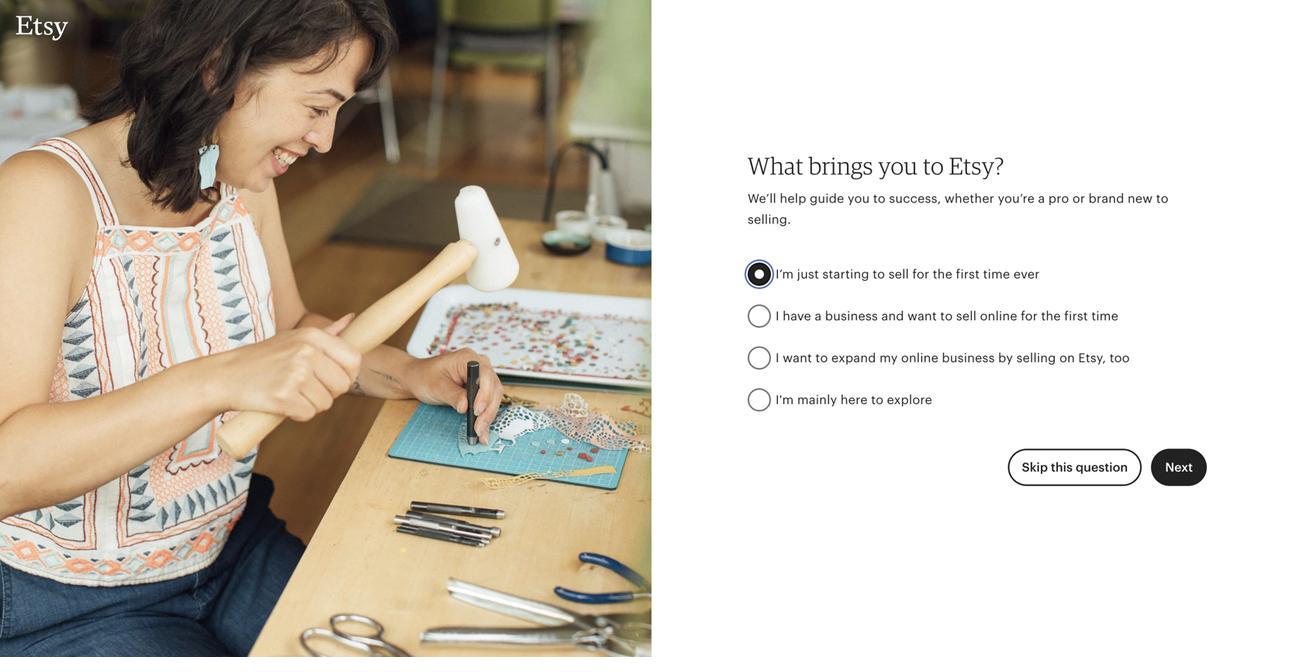 Task type: vqa. For each thing, say whether or not it's contained in the screenshot.
Skip this question
yes



Task type: locate. For each thing, give the bounding box(es) containing it.
0 horizontal spatial time
[[984, 267, 1011, 281]]

for down ever in the top right of the page
[[1021, 309, 1038, 323]]

1 vertical spatial the
[[1042, 309, 1061, 323]]

mainly
[[798, 393, 838, 407]]

to
[[923, 151, 945, 180], [874, 192, 886, 206], [1157, 192, 1169, 206], [873, 267, 886, 281], [941, 309, 953, 323], [816, 351, 828, 365], [872, 393, 884, 407]]

0 horizontal spatial want
[[783, 351, 813, 365]]

2 i from the top
[[776, 351, 780, 365]]

1 vertical spatial for
[[1021, 309, 1038, 323]]

for up i have a business and want to sell online for the first time
[[913, 267, 930, 281]]

ever
[[1014, 267, 1040, 281]]

online
[[981, 309, 1018, 323], [902, 351, 939, 365]]

want
[[908, 309, 937, 323], [783, 351, 813, 365]]

0 vertical spatial for
[[913, 267, 930, 281]]

brings
[[809, 151, 874, 180]]

0 vertical spatial business
[[826, 309, 878, 323]]

time up etsy,
[[1092, 309, 1119, 323]]

pro
[[1049, 192, 1070, 206]]

0 horizontal spatial you
[[848, 192, 870, 206]]

starting
[[823, 267, 870, 281]]

i up i'm at the bottom
[[776, 351, 780, 365]]

i left the "have"
[[776, 309, 780, 323]]

the up selling
[[1042, 309, 1061, 323]]

you right guide
[[848, 192, 870, 206]]

online right my at the bottom right
[[902, 351, 939, 365]]

whether
[[945, 192, 995, 206]]

sell
[[889, 267, 910, 281], [957, 309, 977, 323]]

question
[[1076, 461, 1129, 475]]

1 horizontal spatial sell
[[957, 309, 977, 323]]

i for i want to expand my online business by selling on etsy, too
[[776, 351, 780, 365]]

1 i from the top
[[776, 309, 780, 323]]

1 horizontal spatial time
[[1092, 309, 1119, 323]]

sell up and
[[889, 267, 910, 281]]

0 vertical spatial the
[[933, 267, 953, 281]]

time
[[984, 267, 1011, 281], [1092, 309, 1119, 323]]

etsy?
[[950, 151, 1005, 180]]

1 horizontal spatial online
[[981, 309, 1018, 323]]

a right the "have"
[[815, 309, 822, 323]]

on
[[1060, 351, 1076, 365]]

want right and
[[908, 309, 937, 323]]

0 vertical spatial you
[[879, 151, 918, 180]]

skip
[[1022, 461, 1049, 475]]

what
[[748, 151, 804, 180]]

1 vertical spatial i
[[776, 351, 780, 365]]

to up "i want to expand my online business by selling on etsy, too" on the right bottom of the page
[[941, 309, 953, 323]]

the
[[933, 267, 953, 281], [1042, 309, 1061, 323]]

selling
[[1017, 351, 1057, 365]]

i'm just starting to sell for the first time ever
[[776, 267, 1040, 281]]

1 horizontal spatial for
[[1021, 309, 1038, 323]]

want down the "have"
[[783, 351, 813, 365]]

first up i have a business and want to sell online for the first time
[[956, 267, 980, 281]]

just
[[798, 267, 820, 281]]

0 horizontal spatial for
[[913, 267, 930, 281]]

etsy,
[[1079, 351, 1107, 365]]

1 vertical spatial first
[[1065, 309, 1089, 323]]

i
[[776, 309, 780, 323], [776, 351, 780, 365]]

0 vertical spatial want
[[908, 309, 937, 323]]

1 vertical spatial want
[[783, 351, 813, 365]]

1 horizontal spatial business
[[942, 351, 995, 365]]

1 horizontal spatial the
[[1042, 309, 1061, 323]]

1 horizontal spatial want
[[908, 309, 937, 323]]

0 vertical spatial first
[[956, 267, 980, 281]]

and
[[882, 309, 905, 323]]

skip this question link
[[1009, 449, 1143, 486]]

we'll help guide you to success, whether you're a pro or brand new to selling.
[[748, 192, 1169, 227]]

to right "new"
[[1157, 192, 1169, 206]]

next
[[1166, 461, 1194, 475]]

a
[[1039, 192, 1046, 206], [815, 309, 822, 323]]

online up the by
[[981, 309, 1018, 323]]

business
[[826, 309, 878, 323], [942, 351, 995, 365]]

1 horizontal spatial a
[[1039, 192, 1046, 206]]

0 vertical spatial i
[[776, 309, 780, 323]]

you
[[879, 151, 918, 180], [848, 192, 870, 206]]

1 vertical spatial you
[[848, 192, 870, 206]]

by
[[999, 351, 1014, 365]]

0 vertical spatial a
[[1039, 192, 1046, 206]]

sell up "i want to expand my online business by selling on etsy, too" on the right bottom of the page
[[957, 309, 977, 323]]

0 vertical spatial sell
[[889, 267, 910, 281]]

1 vertical spatial online
[[902, 351, 939, 365]]

business left and
[[826, 309, 878, 323]]

0 horizontal spatial sell
[[889, 267, 910, 281]]

first up the on
[[1065, 309, 1089, 323]]

1 vertical spatial a
[[815, 309, 822, 323]]

0 horizontal spatial online
[[902, 351, 939, 365]]

0 horizontal spatial first
[[956, 267, 980, 281]]

to down the what brings you to etsy?
[[874, 192, 886, 206]]

business left the by
[[942, 351, 995, 365]]

time left ever in the top right of the page
[[984, 267, 1011, 281]]

first
[[956, 267, 980, 281], [1065, 309, 1089, 323]]

you up success,
[[879, 151, 918, 180]]

to left expand
[[816, 351, 828, 365]]

to up success,
[[923, 151, 945, 180]]

a left pro
[[1039, 192, 1046, 206]]

we'll
[[748, 192, 777, 206]]

the up i have a business and want to sell online for the first time
[[933, 267, 953, 281]]

for
[[913, 267, 930, 281], [1021, 309, 1038, 323]]

what brings you to etsy?
[[748, 151, 1005, 180]]



Task type: describe. For each thing, give the bounding box(es) containing it.
0 horizontal spatial the
[[933, 267, 953, 281]]

i for i have a business and want to sell online for the first time
[[776, 309, 780, 323]]

i want to expand my online business by selling on etsy, too
[[776, 351, 1130, 365]]

my
[[880, 351, 898, 365]]

i'm
[[776, 267, 794, 281]]

0 vertical spatial online
[[981, 309, 1018, 323]]

here
[[841, 393, 868, 407]]

you're
[[998, 192, 1035, 206]]

selling.
[[748, 213, 792, 227]]

i have a business and want to sell online for the first time
[[776, 309, 1119, 323]]

a inside we'll help guide you to success, whether you're a pro or brand new to selling.
[[1039, 192, 1046, 206]]

i'm
[[776, 393, 794, 407]]

have
[[783, 309, 812, 323]]

brand
[[1089, 192, 1125, 206]]

you inside we'll help guide you to success, whether you're a pro or brand new to selling.
[[848, 192, 870, 206]]

i'm mainly here to explore
[[776, 393, 933, 407]]

1 vertical spatial sell
[[957, 309, 977, 323]]

skip this question
[[1022, 461, 1129, 475]]

or
[[1073, 192, 1086, 206]]

next link
[[1152, 449, 1208, 486]]

1 vertical spatial business
[[942, 351, 995, 365]]

to right here
[[872, 393, 884, 407]]

this
[[1052, 461, 1073, 475]]

help
[[780, 192, 807, 206]]

success,
[[890, 192, 942, 206]]

0 horizontal spatial a
[[815, 309, 822, 323]]

1 horizontal spatial you
[[879, 151, 918, 180]]

0 horizontal spatial business
[[826, 309, 878, 323]]

guide
[[810, 192, 845, 206]]

1 vertical spatial time
[[1092, 309, 1119, 323]]

1 horizontal spatial first
[[1065, 309, 1089, 323]]

to right starting
[[873, 267, 886, 281]]

expand
[[832, 351, 877, 365]]

explore
[[887, 393, 933, 407]]

new
[[1128, 192, 1153, 206]]

0 vertical spatial time
[[984, 267, 1011, 281]]

too
[[1110, 351, 1130, 365]]



